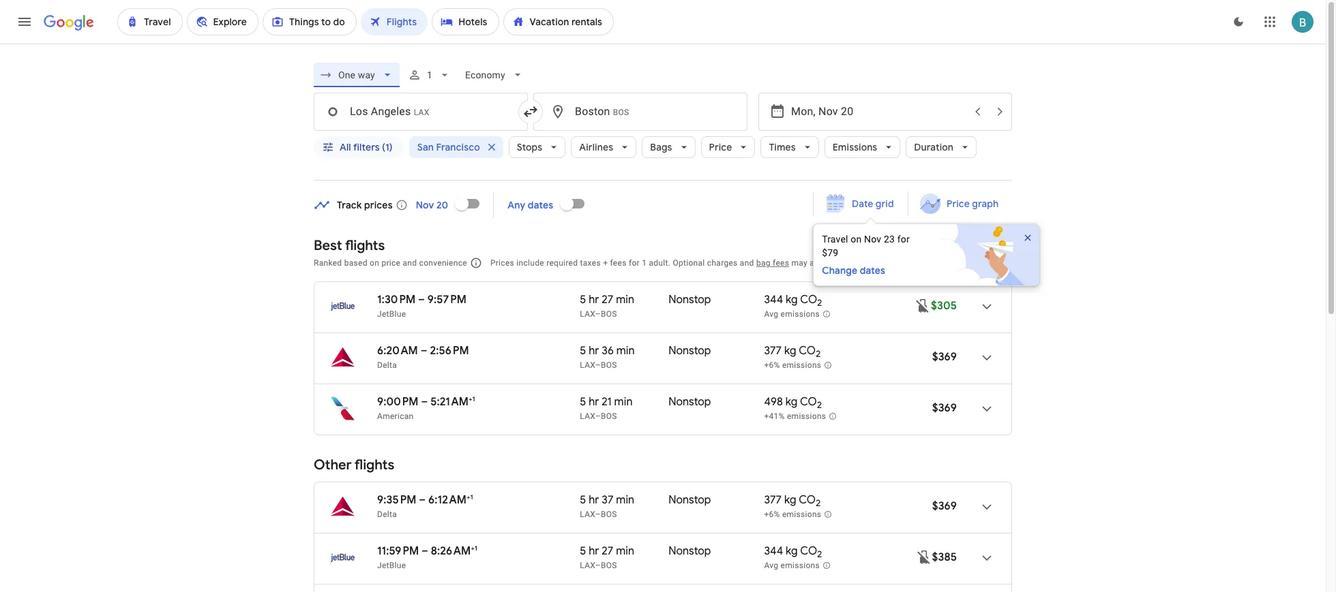 Task type: describe. For each thing, give the bounding box(es) containing it.
flights for other flights
[[355, 457, 395, 474]]

prices
[[364, 199, 393, 211]]

san francisco
[[417, 141, 480, 154]]

11:59 pm – 8:26 am + 1
[[377, 545, 478, 559]]

(1)
[[382, 141, 393, 154]]

lax for 2:56 pm
[[580, 361, 596, 371]]

1:30 pm – 9:57 pm jetblue
[[377, 293, 467, 319]]

francisco
[[436, 141, 480, 154]]

all
[[340, 141, 351, 154]]

nonstop for 8:26 am
[[669, 545, 711, 559]]

27 for 9:57 pm
[[602, 293, 614, 307]]

emissions button
[[825, 131, 901, 164]]

none search field containing all filters (1)
[[314, 59, 1013, 181]]

$79
[[822, 248, 839, 259]]

ranked based on price and convenience
[[314, 259, 467, 268]]

sort by:
[[956, 257, 991, 269]]

passenger assistance button
[[835, 259, 919, 268]]

min up "total duration 5 hr 36 min." element on the bottom
[[616, 293, 635, 307]]

duration button
[[906, 131, 977, 164]]

37
[[602, 494, 614, 508]]

flight details. leaves los angeles international airport at 9:00 pm on monday, november 20 and arrives at boston logan international airport at 5:21 am on tuesday, november 21. image
[[971, 393, 1004, 426]]

+6% emissions for 5 hr 37 min
[[765, 511, 822, 520]]

price graph
[[947, 198, 999, 210]]

9:57 pm
[[428, 293, 467, 307]]

$369 for 5 hr 36 min
[[933, 351, 957, 364]]

– up the 5 hr 36 min lax – bos
[[596, 310, 601, 319]]

5 for 5:21 am
[[580, 396, 586, 409]]

sort by: button
[[950, 250, 1013, 275]]

– inside the 5 hr 36 min lax – bos
[[596, 361, 601, 371]]

delta inside the 6:20 am – 2:56 pm delta
[[377, 361, 397, 371]]

Departure time: 1:30 PM. text field
[[377, 293, 416, 307]]

– inside 9:35 pm – 6:12 am + 1
[[419, 494, 426, 508]]

11:59 pm
[[377, 545, 419, 559]]

377 for 5 hr 37 min
[[765, 494, 782, 508]]

1 vertical spatial for
[[629, 259, 640, 268]]

min inside the 5 hr 36 min lax – bos
[[617, 345, 635, 358]]

emissions for 5:21 am
[[787, 412, 827, 422]]

2 and from the left
[[740, 259, 755, 268]]

Departure time: 6:20 AM. text field
[[377, 345, 418, 358]]

travel on nov 23 for $79 change dates
[[822, 234, 910, 277]]

2:56 pm
[[430, 345, 469, 358]]

passenger
[[835, 259, 875, 268]]

may
[[792, 259, 808, 268]]

total duration 5 hr 21 min. element
[[580, 396, 669, 411]]

344 for $385
[[765, 545, 784, 559]]

+41%
[[765, 412, 785, 422]]

20
[[437, 199, 449, 211]]

1 for 6:12 am
[[471, 493, 473, 502]]

price for price graph
[[947, 198, 970, 210]]

co for 5:21 am
[[800, 396, 817, 409]]

sort
[[956, 257, 975, 269]]

hr for 5:21 am
[[589, 396, 599, 409]]

date grid button
[[817, 192, 905, 216]]

bos for 6:12 am
[[601, 510, 617, 520]]

this price for this flight doesn't include overhead bin access. if you need a carry-on bag, use the bags filter to update prices. image for $305
[[915, 298, 932, 314]]

1:30 pm
[[377, 293, 416, 307]]

6:20 am
[[377, 345, 418, 358]]

0 vertical spatial dates
[[528, 199, 554, 211]]

prices include required taxes + fees for 1 adult. optional charges and bag fees may apply. passenger assistance
[[491, 259, 919, 268]]

graph
[[972, 198, 999, 210]]

$385
[[933, 551, 957, 565]]

nov inside the travel on nov 23 for $79 change dates
[[865, 234, 882, 245]]

leaves los angeles international airport at 9:35 pm on monday, november 20 and arrives at boston logan international airport at 6:12 am on tuesday, november 21. element
[[377, 493, 473, 508]]

1 nonstop flight. element from the top
[[669, 293, 711, 309]]

times
[[769, 141, 796, 154]]

change appearance image
[[1223, 5, 1256, 38]]

Arrival time: 2:56 PM. text field
[[430, 345, 469, 358]]

27 for 8:26 am
[[602, 545, 614, 559]]

Arrival time: 9:57 PM. text field
[[428, 293, 467, 307]]

emissions for 8:26 am
[[781, 562, 820, 571]]

kg for 5:21 am
[[786, 396, 798, 409]]

kg for 6:12 am
[[785, 494, 797, 508]]

hr for 9:57 pm
[[589, 293, 599, 307]]

learn more about tracked prices image
[[396, 199, 408, 211]]

hr for 2:56 pm
[[589, 345, 599, 358]]

1 button
[[402, 59, 457, 91]]

other
[[314, 457, 352, 474]]

305 US dollars text field
[[932, 300, 957, 313]]

+ for 8:26 am
[[471, 545, 475, 553]]

times button
[[761, 131, 819, 164]]

charges
[[708, 259, 738, 268]]

track prices
[[337, 199, 393, 211]]

498
[[765, 396, 783, 409]]

Departure time: 9:00 PM. text field
[[377, 396, 419, 409]]

date
[[852, 198, 874, 210]]

1 bos from the top
[[601, 310, 617, 319]]

convenience
[[419, 259, 467, 268]]

price graph button
[[912, 192, 1010, 216]]

– inside the 6:20 am – 2:56 pm delta
[[421, 345, 428, 358]]

lax for 8:26 am
[[580, 562, 596, 571]]

– inside 11:59 pm – 8:26 am + 1
[[422, 545, 429, 559]]

bag
[[757, 259, 771, 268]]

nonstop flight. element for 6:12 am
[[669, 494, 711, 510]]

any dates
[[508, 199, 554, 211]]

this price for this flight doesn't include overhead bin access. if you need a carry-on bag, use the bags filter to update prices. image for $385
[[916, 550, 933, 566]]

1 fees from the left
[[610, 259, 627, 268]]

total duration 5 hr 37 min. element
[[580, 494, 669, 510]]

duration
[[915, 141, 954, 154]]

bag fees button
[[757, 259, 790, 268]]

track
[[337, 199, 362, 211]]

385 US dollars text field
[[933, 551, 957, 565]]

2 nonstop flight. element from the top
[[669, 345, 711, 360]]

travel
[[822, 234, 849, 245]]

close image
[[1023, 233, 1034, 244]]

Arrival time: 5:21 AM on  Tuesday, November 21. text field
[[431, 395, 475, 409]]

adult.
[[649, 259, 671, 268]]

nonstop for 5:21 am
[[669, 396, 711, 409]]

5 for 6:12 am
[[580, 494, 586, 508]]

change dates button
[[822, 264, 916, 278]]

total duration 5 hr 36 min. element
[[580, 345, 669, 360]]

21
[[602, 396, 612, 409]]

nonstop flight. element for 5:21 am
[[669, 396, 711, 411]]

bos inside the 5 hr 36 min lax – bos
[[601, 361, 617, 371]]

+6% for 5 hr 37 min
[[765, 511, 780, 520]]

$369 for 5 hr 21 min
[[933, 402, 957, 416]]

+6% emissions for 5 hr 36 min
[[765, 361, 822, 371]]

flights for best flights
[[345, 237, 385, 255]]

loading results progress bar
[[0, 44, 1327, 46]]

– down 5 hr 37 min lax – bos
[[596, 562, 601, 571]]

36
[[602, 345, 614, 358]]

assistance
[[878, 259, 919, 268]]

kg for 8:26 am
[[786, 545, 798, 559]]

american
[[377, 412, 414, 422]]

avg for $385
[[765, 562, 779, 571]]

2 nonstop from the top
[[669, 345, 711, 358]]

ranked
[[314, 259, 342, 268]]

5:21 am
[[431, 396, 469, 409]]

based
[[344, 259, 368, 268]]

nonstop for 6:12 am
[[669, 494, 711, 508]]

flight details. leaves los angeles international airport at 11:59 pm on monday, november 20 and arrives at boston logan international airport at 8:26 am on tuesday, november 21. image
[[971, 543, 1004, 575]]

369 US dollars text field
[[933, 402, 957, 416]]

apply.
[[810, 259, 833, 268]]

change
[[822, 265, 858, 277]]

include
[[517, 259, 544, 268]]

9:35 pm
[[377, 494, 417, 508]]

total duration 5 hr 27 min. element for 8:26 am
[[580, 545, 669, 561]]

2 delta from the top
[[377, 510, 397, 520]]

grid
[[876, 198, 894, 210]]

377 kg co 2 for 5 hr 37 min
[[765, 494, 821, 510]]

co for 8:26 am
[[801, 545, 818, 559]]

hr for 6:12 am
[[589, 494, 599, 508]]

emissions
[[833, 141, 878, 154]]

co for 6:12 am
[[799, 494, 816, 508]]

emissions for 6:12 am
[[783, 511, 822, 520]]



Task type: locate. For each thing, give the bounding box(es) containing it.
leaves los angeles international airport at 1:30 pm on monday, november 20 and arrives at boston logan international airport at 9:57 pm on monday, november 20. element
[[377, 293, 467, 307]]

price right bags popup button on the top of page
[[709, 141, 733, 154]]

avg emissions
[[765, 310, 820, 319], [765, 562, 820, 571]]

– inside 5 hr 21 min lax – bos
[[596, 412, 601, 422]]

0 horizontal spatial dates
[[528, 199, 554, 211]]

+ inside 11:59 pm – 8:26 am + 1
[[471, 545, 475, 553]]

5 hr 27 min lax – bos for 9:57 pm
[[580, 293, 635, 319]]

1 5 from the top
[[580, 293, 586, 307]]

flights up based
[[345, 237, 385, 255]]

Departure text field
[[792, 93, 966, 130]]

$369 left flight details. leaves los angeles international airport at 9:35 pm on monday, november 20 and arrives at boston logan international airport at 6:12 am on tuesday, november 21. image
[[933, 500, 957, 514]]

None search field
[[314, 59, 1013, 181]]

0 horizontal spatial price
[[709, 141, 733, 154]]

– down "total duration 5 hr 37 min." element
[[596, 510, 601, 520]]

3 bos from the top
[[601, 412, 617, 422]]

bos down 37
[[601, 510, 617, 520]]

2 for 6:12 am
[[816, 498, 821, 510]]

1 inside 11:59 pm – 8:26 am + 1
[[475, 545, 478, 553]]

1 hr from the top
[[589, 293, 599, 307]]

0 vertical spatial 377
[[765, 345, 782, 358]]

+ for 6:12 am
[[467, 493, 471, 502]]

1 horizontal spatial for
[[898, 234, 910, 245]]

344 kg co 2 for $385
[[765, 545, 823, 561]]

main content containing best flights
[[314, 187, 1054, 593]]

2 vertical spatial $369
[[933, 500, 957, 514]]

main menu image
[[16, 14, 33, 30]]

hr left 37
[[589, 494, 599, 508]]

0 vertical spatial flights
[[345, 237, 385, 255]]

1 for 8:26 am
[[475, 545, 478, 553]]

1 vertical spatial on
[[370, 259, 379, 268]]

1 vertical spatial this price for this flight doesn't include overhead bin access. if you need a carry-on bag, use the bags filter to update prices. image
[[916, 550, 933, 566]]

23
[[884, 234, 895, 245]]

this price for this flight doesn't include overhead bin access. if you need a carry-on bag, use the bags filter to update prices. image left flight details. leaves los angeles international airport at 11:59 pm on monday, november 20 and arrives at boston logan international airport at 8:26 am on tuesday, november 21. icon
[[916, 550, 933, 566]]

price left the graph
[[947, 198, 970, 210]]

date grid
[[852, 198, 894, 210]]

1 avg from the top
[[765, 310, 779, 319]]

on right the travel
[[851, 234, 862, 245]]

avg for $305
[[765, 310, 779, 319]]

1 vertical spatial delta
[[377, 510, 397, 520]]

+ up arrival time: 8:26 am on  tuesday, november 21. text box
[[467, 493, 471, 502]]

flights
[[345, 237, 385, 255], [355, 457, 395, 474]]

price inside popup button
[[709, 141, 733, 154]]

0 vertical spatial nov
[[416, 199, 434, 211]]

jetblue inside 1:30 pm – 9:57 pm jetblue
[[377, 310, 406, 319]]

2 bos from the top
[[601, 361, 617, 371]]

377 kg co 2
[[765, 345, 821, 360], [765, 494, 821, 510]]

4 5 from the top
[[580, 494, 586, 508]]

+ inside 9:00 pm – 5:21 am + 1
[[469, 395, 472, 404]]

5 left 36
[[580, 345, 586, 358]]

lax inside 5 hr 37 min lax – bos
[[580, 510, 596, 520]]

5 hr 27 min lax – bos down 5 hr 37 min lax – bos
[[580, 545, 635, 571]]

nov left 23
[[865, 234, 882, 245]]

learn more about ranking image
[[470, 257, 482, 270]]

9:00 pm
[[377, 396, 419, 409]]

5 hr 21 min lax – bos
[[580, 396, 633, 422]]

stops
[[517, 141, 543, 154]]

hr left 21
[[589, 396, 599, 409]]

+ right "taxes"
[[603, 259, 608, 268]]

filters
[[353, 141, 380, 154]]

+6% for 5 hr 36 min
[[765, 361, 780, 371]]

5 nonstop from the top
[[669, 545, 711, 559]]

this price for this flight doesn't include overhead bin access. if you need a carry-on bag, use the bags filter to update prices. image
[[915, 298, 932, 314], [916, 550, 933, 566]]

bos down 36
[[601, 361, 617, 371]]

2 344 from the top
[[765, 545, 784, 559]]

5 for 8:26 am
[[580, 545, 586, 559]]

lax for 5:21 am
[[580, 412, 596, 422]]

0 horizontal spatial and
[[403, 259, 417, 268]]

min for 5:21 am
[[615, 396, 633, 409]]

total duration 5 hr 27 min. element down "taxes"
[[580, 293, 669, 309]]

$305
[[932, 300, 957, 313]]

8:26 am
[[431, 545, 471, 559]]

1 jetblue from the top
[[377, 310, 406, 319]]

377 kg co 2 for 5 hr 36 min
[[765, 345, 821, 360]]

Arrival time: 8:26 AM on  Tuesday, November 21. text field
[[431, 545, 478, 559]]

0 vertical spatial price
[[709, 141, 733, 154]]

hr inside the 5 hr 36 min lax – bos
[[589, 345, 599, 358]]

369 US dollars text field
[[933, 500, 957, 514]]

1 horizontal spatial dates
[[860, 265, 886, 277]]

on inside the travel on nov 23 for $79 change dates
[[851, 234, 862, 245]]

lax down "total duration 5 hr 36 min." element on the bottom
[[580, 361, 596, 371]]

– inside 9:00 pm – 5:21 am + 1
[[421, 396, 428, 409]]

3 lax from the top
[[580, 412, 596, 422]]

bags button
[[642, 131, 696, 164]]

377 for 5 hr 36 min
[[765, 345, 782, 358]]

price
[[382, 259, 401, 268]]

2 377 kg co 2 from the top
[[765, 494, 821, 510]]

–
[[418, 293, 425, 307], [596, 310, 601, 319], [421, 345, 428, 358], [596, 361, 601, 371], [421, 396, 428, 409], [596, 412, 601, 422], [419, 494, 426, 508], [596, 510, 601, 520], [422, 545, 429, 559], [596, 562, 601, 571]]

lax down 5 hr 37 min lax – bos
[[580, 562, 596, 571]]

min right 36
[[617, 345, 635, 358]]

1 avg emissions from the top
[[765, 310, 820, 319]]

price
[[709, 141, 733, 154], [947, 198, 970, 210]]

5 hr 27 min lax – bos up 36
[[580, 293, 635, 319]]

1 vertical spatial nov
[[865, 234, 882, 245]]

2 total duration 5 hr 27 min. element from the top
[[580, 545, 669, 561]]

min inside 5 hr 37 min lax – bos
[[616, 494, 635, 508]]

– down total duration 5 hr 21 min. element
[[596, 412, 601, 422]]

2 jetblue from the top
[[377, 562, 406, 571]]

3 $369 from the top
[[933, 500, 957, 514]]

344 for $305
[[765, 293, 784, 307]]

this price for this flight doesn't include overhead bin access. if you need a carry-on bag, use the bags filter to update prices. image down assistance at the right of the page
[[915, 298, 932, 314]]

hr down 5 hr 37 min lax – bos
[[589, 545, 599, 559]]

1 horizontal spatial and
[[740, 259, 755, 268]]

0 vertical spatial 5 hr 27 min lax – bos
[[580, 293, 635, 319]]

nov
[[416, 199, 434, 211], [865, 234, 882, 245]]

lax for 6:12 am
[[580, 510, 596, 520]]

0 vertical spatial 377 kg co 2
[[765, 345, 821, 360]]

on left the price
[[370, 259, 379, 268]]

1 vertical spatial dates
[[860, 265, 886, 277]]

+6%
[[765, 361, 780, 371], [765, 511, 780, 520]]

prices
[[491, 259, 515, 268]]

344 kg co 2
[[765, 293, 823, 309], [765, 545, 823, 561]]

jetblue
[[377, 310, 406, 319], [377, 562, 406, 571]]

2 5 hr 27 min lax – bos from the top
[[580, 545, 635, 571]]

jetblue down 11:59 pm text box
[[377, 562, 406, 571]]

2 for 5:21 am
[[817, 400, 822, 412]]

0 horizontal spatial for
[[629, 259, 640, 268]]

0 horizontal spatial on
[[370, 259, 379, 268]]

min
[[616, 293, 635, 307], [617, 345, 635, 358], [615, 396, 633, 409], [616, 494, 635, 508], [616, 545, 635, 559]]

1 377 kg co 2 from the top
[[765, 345, 821, 360]]

1 5 hr 27 min lax – bos from the top
[[580, 293, 635, 319]]

1 vertical spatial 377 kg co 2
[[765, 494, 821, 510]]

1 horizontal spatial price
[[947, 198, 970, 210]]

for
[[898, 234, 910, 245], [629, 259, 640, 268]]

27
[[602, 293, 614, 307], [602, 545, 614, 559]]

price inside button
[[947, 198, 970, 210]]

stops button
[[509, 131, 566, 164]]

1 horizontal spatial on
[[851, 234, 862, 245]]

1 377 from the top
[[765, 345, 782, 358]]

5 inside 5 hr 37 min lax – bos
[[580, 494, 586, 508]]

0 vertical spatial 344 kg co 2
[[765, 293, 823, 309]]

hr left 36
[[589, 345, 599, 358]]

None text field
[[314, 93, 528, 131], [534, 93, 748, 131], [314, 93, 528, 131], [534, 93, 748, 131]]

+ down arrival time: 6:12 am on  tuesday, november 21. 'text box'
[[471, 545, 475, 553]]

377
[[765, 345, 782, 358], [765, 494, 782, 508]]

1
[[427, 70, 433, 81], [642, 259, 647, 268], [472, 395, 475, 404], [471, 493, 473, 502], [475, 545, 478, 553]]

and left the 'bag'
[[740, 259, 755, 268]]

min for 8:26 am
[[616, 545, 635, 559]]

1 344 from the top
[[765, 293, 784, 307]]

1 +6% from the top
[[765, 361, 780, 371]]

price button
[[701, 131, 756, 164]]

1 vertical spatial avg emissions
[[765, 562, 820, 571]]

1 total duration 5 hr 27 min. element from the top
[[580, 293, 669, 309]]

co inside 498 kg co 2
[[800, 396, 817, 409]]

find the best price region
[[314, 187, 1054, 287]]

3 hr from the top
[[589, 396, 599, 409]]

lax down "total duration 5 hr 37 min." element
[[580, 510, 596, 520]]

delta down 6:20 am
[[377, 361, 397, 371]]

lax inside 5 hr 21 min lax – bos
[[580, 412, 596, 422]]

delta down 9:35 pm
[[377, 510, 397, 520]]

2 +6% emissions from the top
[[765, 511, 822, 520]]

0 vertical spatial $369
[[933, 351, 957, 364]]

27 down 5 hr 37 min lax – bos
[[602, 545, 614, 559]]

1 horizontal spatial nov
[[865, 234, 882, 245]]

1 vertical spatial jetblue
[[377, 562, 406, 571]]

5 for 2:56 pm
[[580, 345, 586, 358]]

2 hr from the top
[[589, 345, 599, 358]]

nonstop flight. element
[[669, 293, 711, 309], [669, 345, 711, 360], [669, 396, 711, 411], [669, 494, 711, 510], [669, 545, 711, 561]]

hr inside 5 hr 37 min lax – bos
[[589, 494, 599, 508]]

1 inside 9:35 pm – 6:12 am + 1
[[471, 493, 473, 502]]

2 27 from the top
[[602, 545, 614, 559]]

+41% emissions
[[765, 412, 827, 422]]

$369 left flight details. leaves los angeles international airport at 6:20 am on monday, november 20 and arrives at boston logan international airport at 2:56 pm on monday, november 20. image
[[933, 351, 957, 364]]

leaves los angeles international airport at 11:59 pm on monday, november 20 and arrives at boston logan international airport at 8:26 am on tuesday, november 21. element
[[377, 545, 478, 559]]

5 down "taxes"
[[580, 293, 586, 307]]

2 avg emissions from the top
[[765, 562, 820, 571]]

san francisco button
[[409, 131, 504, 164]]

min right 37
[[616, 494, 635, 508]]

co
[[801, 293, 818, 307], [799, 345, 816, 358], [800, 396, 817, 409], [799, 494, 816, 508], [801, 545, 818, 559]]

4 bos from the top
[[601, 510, 617, 520]]

5 inside 5 hr 21 min lax – bos
[[580, 396, 586, 409]]

6:12 am
[[429, 494, 467, 508]]

5 hr 27 min lax – bos
[[580, 293, 635, 319], [580, 545, 635, 571]]

jetblue down departure time: 1:30 pm. text field
[[377, 310, 406, 319]]

0 vertical spatial +6% emissions
[[765, 361, 822, 371]]

2 for 8:26 am
[[818, 549, 823, 561]]

1 delta from the top
[[377, 361, 397, 371]]

dates inside the travel on nov 23 for $79 change dates
[[860, 265, 886, 277]]

2 $369 from the top
[[933, 402, 957, 416]]

total duration 5 hr 27 min. element for 9:57 pm
[[580, 293, 669, 309]]

0 vertical spatial jetblue
[[377, 310, 406, 319]]

27 up 36
[[602, 293, 614, 307]]

nov left 20
[[416, 199, 434, 211]]

4 nonstop from the top
[[669, 494, 711, 508]]

bos inside 5 hr 21 min lax – bos
[[601, 412, 617, 422]]

and
[[403, 259, 417, 268], [740, 259, 755, 268]]

airlines
[[580, 141, 614, 154]]

2 avg from the top
[[765, 562, 779, 571]]

1 27 from the top
[[602, 293, 614, 307]]

Departure time: 11:59 PM. text field
[[377, 545, 419, 559]]

hr for 8:26 am
[[589, 545, 599, 559]]

1 vertical spatial 5 hr 27 min lax – bos
[[580, 545, 635, 571]]

leaves los angeles international airport at 9:00 pm on monday, november 20 and arrives at boston logan international airport at 5:21 am on tuesday, november 21. element
[[377, 395, 475, 409]]

– left 2:56 pm
[[421, 345, 428, 358]]

nov 20
[[416, 199, 449, 211]]

5 5 from the top
[[580, 545, 586, 559]]

1 lax from the top
[[580, 310, 596, 319]]

5 left 21
[[580, 396, 586, 409]]

avg emissions for $305
[[765, 310, 820, 319]]

optional
[[673, 259, 705, 268]]

1 vertical spatial avg
[[765, 562, 779, 571]]

– left 8:26 am
[[422, 545, 429, 559]]

lax inside the 5 hr 36 min lax – bos
[[580, 361, 596, 371]]

flight details. leaves los angeles international airport at 9:35 pm on monday, november 20 and arrives at boston logan international airport at 6:12 am on tuesday, november 21. image
[[971, 491, 1004, 524]]

0 vertical spatial delta
[[377, 361, 397, 371]]

1 344 kg co 2 from the top
[[765, 293, 823, 309]]

lax for 9:57 pm
[[580, 310, 596, 319]]

min inside 5 hr 21 min lax – bos
[[615, 396, 633, 409]]

total duration 5 hr 27 min. element
[[580, 293, 669, 309], [580, 545, 669, 561]]

avg emissions for $385
[[765, 562, 820, 571]]

344
[[765, 293, 784, 307], [765, 545, 784, 559]]

1 vertical spatial price
[[947, 198, 970, 210]]

0 vertical spatial avg emissions
[[765, 310, 820, 319]]

6:20 am – 2:56 pm delta
[[377, 345, 469, 371]]

1 $369 from the top
[[933, 351, 957, 364]]

main content
[[314, 187, 1054, 593]]

0 vertical spatial +6%
[[765, 361, 780, 371]]

$369
[[933, 351, 957, 364], [933, 402, 957, 416], [933, 500, 957, 514]]

fees right the 'bag'
[[773, 259, 790, 268]]

all filters (1) button
[[314, 131, 404, 164]]

1 vertical spatial +6%
[[765, 511, 780, 520]]

– inside 1:30 pm – 9:57 pm jetblue
[[418, 293, 425, 307]]

5 hr 37 min lax – bos
[[580, 494, 635, 520]]

kg inside 498 kg co 2
[[786, 396, 798, 409]]

bos for 8:26 am
[[601, 562, 617, 571]]

1 and from the left
[[403, 259, 417, 268]]

fees
[[610, 259, 627, 268], [773, 259, 790, 268]]

5 hr from the top
[[589, 545, 599, 559]]

0 horizontal spatial fees
[[610, 259, 627, 268]]

san
[[417, 141, 434, 154]]

1 inside 9:00 pm – 5:21 am + 1
[[472, 395, 475, 404]]

3 5 from the top
[[580, 396, 586, 409]]

all filters (1)
[[340, 141, 393, 154]]

1 for 5:21 am
[[472, 395, 475, 404]]

bos down 21
[[601, 412, 617, 422]]

flight details. leaves los angeles international airport at 1:30 pm on monday, november 20 and arrives at boston logan international airport at 9:57 pm on monday, november 20. image
[[971, 291, 1004, 323]]

0 horizontal spatial nov
[[416, 199, 434, 211]]

bos down 5 hr 37 min lax – bos
[[601, 562, 617, 571]]

price for price
[[709, 141, 733, 154]]

nonstop flight. element for 8:26 am
[[669, 545, 711, 561]]

hr inside 5 hr 21 min lax – bos
[[589, 396, 599, 409]]

5 left 37
[[580, 494, 586, 508]]

3 nonstop from the top
[[669, 396, 711, 409]]

$369 left "flight details. leaves los angeles international airport at 9:00 pm on monday, november 20 and arrives at boston logan international airport at 5:21 am on tuesday, november 21." image
[[933, 402, 957, 416]]

+ for 5:21 am
[[469, 395, 472, 404]]

taxes
[[580, 259, 601, 268]]

min down 5 hr 37 min lax – bos
[[616, 545, 635, 559]]

lax up the 5 hr 36 min lax – bos
[[580, 310, 596, 319]]

delta
[[377, 361, 397, 371], [377, 510, 397, 520]]

lax
[[580, 310, 596, 319], [580, 361, 596, 371], [580, 412, 596, 422], [580, 510, 596, 520], [580, 562, 596, 571]]

5 bos from the top
[[601, 562, 617, 571]]

4 nonstop flight. element from the top
[[669, 494, 711, 510]]

369 US dollars text field
[[933, 351, 957, 364]]

498 kg co 2
[[765, 396, 822, 412]]

1 horizontal spatial fees
[[773, 259, 790, 268]]

other flights
[[314, 457, 395, 474]]

5 inside the 5 hr 36 min lax – bos
[[580, 345, 586, 358]]

on
[[851, 234, 862, 245], [370, 259, 379, 268]]

1 vertical spatial $369
[[933, 402, 957, 416]]

airlines button
[[571, 131, 637, 164]]

best flights
[[314, 237, 385, 255]]

1 inside 1 popup button
[[427, 70, 433, 81]]

2 344 kg co 2 from the top
[[765, 545, 823, 561]]

2 +6% from the top
[[765, 511, 780, 520]]

– left 6:12 am
[[419, 494, 426, 508]]

9:00 pm – 5:21 am + 1
[[377, 395, 475, 409]]

1 vertical spatial flights
[[355, 457, 395, 474]]

flight details. leaves los angeles international airport at 6:20 am on monday, november 20 and arrives at boston logan international airport at 2:56 pm on monday, november 20. image
[[971, 342, 1004, 375]]

$369 for 5 hr 37 min
[[933, 500, 957, 514]]

+ inside 9:35 pm – 6:12 am + 1
[[467, 493, 471, 502]]

9:35 pm – 6:12 am + 1
[[377, 493, 473, 508]]

1 vertical spatial 344
[[765, 545, 784, 559]]

5 down 5 hr 37 min lax – bos
[[580, 545, 586, 559]]

– left "5:21 am"
[[421, 396, 428, 409]]

for inside the travel on nov 23 for $79 change dates
[[898, 234, 910, 245]]

bos up 36
[[601, 310, 617, 319]]

emissions
[[781, 310, 820, 319], [783, 361, 822, 371], [787, 412, 827, 422], [783, 511, 822, 520], [781, 562, 820, 571]]

swap origin and destination. image
[[523, 104, 539, 120]]

1 vertical spatial 377
[[765, 494, 782, 508]]

1 vertical spatial 344 kg co 2
[[765, 545, 823, 561]]

5 lax from the top
[[580, 562, 596, 571]]

0 vertical spatial 27
[[602, 293, 614, 307]]

344 kg co 2 for $305
[[765, 293, 823, 309]]

best
[[314, 237, 342, 255]]

any
[[508, 199, 526, 211]]

3 nonstop flight. element from the top
[[669, 396, 711, 411]]

1 nonstop from the top
[[669, 293, 711, 307]]

+ down arrival time: 2:56 pm. text box
[[469, 395, 472, 404]]

bos
[[601, 310, 617, 319], [601, 361, 617, 371], [601, 412, 617, 422], [601, 510, 617, 520], [601, 562, 617, 571]]

0 vertical spatial for
[[898, 234, 910, 245]]

5 hr 36 min lax – bos
[[580, 345, 635, 371]]

0 vertical spatial total duration 5 hr 27 min. element
[[580, 293, 669, 309]]

0 vertical spatial on
[[851, 234, 862, 245]]

0 vertical spatial avg
[[765, 310, 779, 319]]

bos for 5:21 am
[[601, 412, 617, 422]]

leaves los angeles international airport at 6:20 am on monday, november 20 and arrives at boston logan international airport at 2:56 pm on monday, november 20. element
[[377, 345, 469, 358]]

and right the price
[[403, 259, 417, 268]]

avg
[[765, 310, 779, 319], [765, 562, 779, 571]]

flights up 9:35 pm
[[355, 457, 395, 474]]

1 +6% emissions from the top
[[765, 361, 822, 371]]

– down "total duration 5 hr 36 min." element on the bottom
[[596, 361, 601, 371]]

lax down total duration 5 hr 21 min. element
[[580, 412, 596, 422]]

min for 6:12 am
[[616, 494, 635, 508]]

hr down "taxes"
[[589, 293, 599, 307]]

5 hr 27 min lax – bos for 8:26 am
[[580, 545, 635, 571]]

bos inside 5 hr 37 min lax – bos
[[601, 510, 617, 520]]

+
[[603, 259, 608, 268], [469, 395, 472, 404], [467, 493, 471, 502], [471, 545, 475, 553]]

– inside 5 hr 37 min lax – bos
[[596, 510, 601, 520]]

2 fees from the left
[[773, 259, 790, 268]]

0 vertical spatial 344
[[765, 293, 784, 307]]

2 5 from the top
[[580, 345, 586, 358]]

2 lax from the top
[[580, 361, 596, 371]]

4 hr from the top
[[589, 494, 599, 508]]

min right 21
[[615, 396, 633, 409]]

0 vertical spatial this price for this flight doesn't include overhead bin access. if you need a carry-on bag, use the bags filter to update prices. image
[[915, 298, 932, 314]]

hr
[[589, 293, 599, 307], [589, 345, 599, 358], [589, 396, 599, 409], [589, 494, 599, 508], [589, 545, 599, 559]]

2 377 from the top
[[765, 494, 782, 508]]

fees right "taxes"
[[610, 259, 627, 268]]

bags
[[651, 141, 673, 154]]

by:
[[977, 257, 991, 269]]

None field
[[314, 63, 400, 87], [460, 63, 530, 87], [314, 63, 400, 87], [460, 63, 530, 87]]

Arrival time: 6:12 AM on  Tuesday, November 21. text field
[[429, 493, 473, 508]]

1 vertical spatial total duration 5 hr 27 min. element
[[580, 545, 669, 561]]

total duration 5 hr 27 min. element down 5 hr 37 min lax – bos
[[580, 545, 669, 561]]

Departure time: 9:35 PM. text field
[[377, 494, 417, 508]]

5 for 9:57 pm
[[580, 293, 586, 307]]

required
[[547, 259, 578, 268]]

for right 23
[[898, 234, 910, 245]]

1 vertical spatial 27
[[602, 545, 614, 559]]

– right departure time: 1:30 pm. text field
[[418, 293, 425, 307]]

for left adult.
[[629, 259, 640, 268]]

1 vertical spatial +6% emissions
[[765, 511, 822, 520]]

5 nonstop flight. element from the top
[[669, 545, 711, 561]]

4 lax from the top
[[580, 510, 596, 520]]

2 inside 498 kg co 2
[[817, 400, 822, 412]]



Task type: vqa. For each thing, say whether or not it's contained in the screenshot.
'+' inside 9:35 PM – 6:12 AM + 1
yes



